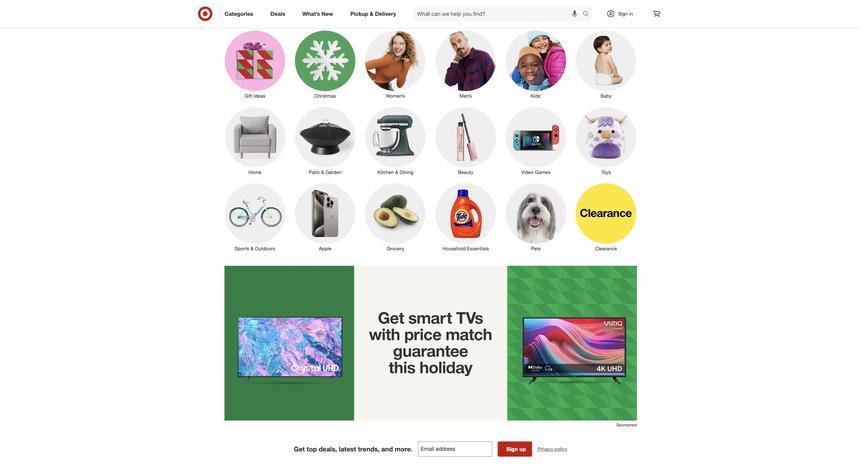 Task type: locate. For each thing, give the bounding box(es) containing it.
pickup
[[351, 10, 368, 17]]

categories
[[428, 4, 478, 16]]

sign up button
[[498, 442, 532, 457]]

search
[[580, 11, 596, 18]]

& left dining
[[396, 169, 399, 175]]

kitchen & dining
[[378, 169, 414, 175]]

what's new
[[303, 10, 333, 17]]

christmas
[[314, 93, 336, 99]]

sign left up
[[507, 446, 518, 453]]

sign
[[619, 11, 628, 17], [507, 446, 518, 453]]

apple
[[319, 246, 332, 252]]

1 vertical spatial sign
[[507, 446, 518, 453]]

pickup & delivery link
[[345, 6, 405, 21]]

men's link
[[431, 29, 501, 99]]

1 horizontal spatial sign
[[619, 11, 628, 17]]

clearance
[[596, 246, 617, 252]]

patio
[[309, 169, 320, 175]]

what's new link
[[297, 6, 342, 21]]

clearance link
[[571, 182, 642, 252]]

deals,
[[319, 445, 337, 453]]

sign inside "button"
[[507, 446, 518, 453]]

men's
[[460, 93, 472, 99]]

dining
[[400, 169, 414, 175]]

kids'
[[531, 93, 542, 99]]

& right pickup
[[370, 10, 374, 17]]

& for sports
[[251, 246, 254, 252]]

privacy policy
[[538, 446, 568, 452]]

up
[[520, 446, 526, 453]]

household
[[443, 246, 466, 252]]

gift
[[245, 93, 253, 99]]

beauty link
[[431, 106, 501, 176]]

video games
[[522, 169, 551, 175]]

patio & garden
[[309, 169, 342, 175]]

christmas link
[[290, 29, 361, 99]]

0 vertical spatial sign
[[619, 11, 628, 17]]

kitchen & dining link
[[361, 106, 431, 176]]

home link
[[220, 106, 290, 176]]

categories
[[225, 10, 253, 17]]

& right patio
[[321, 169, 324, 175]]

what's
[[303, 10, 320, 17]]

sign left in
[[619, 11, 628, 17]]

categories link
[[219, 6, 262, 21]]

deals link
[[265, 6, 294, 21]]

What can we help you find? suggestions appear below search field
[[413, 6, 585, 21]]

0 horizontal spatial sign
[[507, 446, 518, 453]]

sponsored
[[617, 422, 637, 428]]

&
[[370, 10, 374, 17], [321, 169, 324, 175], [396, 169, 399, 175], [251, 246, 254, 252]]

baby link
[[571, 29, 642, 99]]

sign in
[[619, 11, 633, 17]]

sports
[[235, 246, 249, 252]]

trends,
[[358, 445, 380, 453]]

sign for sign up
[[507, 446, 518, 453]]

search button
[[580, 6, 596, 23]]

latest
[[339, 445, 356, 453]]

policy
[[555, 446, 568, 452]]

toys link
[[571, 106, 642, 176]]

featured categories shop all
[[383, 4, 478, 24]]

None text field
[[418, 442, 493, 457]]

women's
[[386, 93, 405, 99]]

deals
[[271, 10, 285, 17]]

& right sports
[[251, 246, 254, 252]]

privacy policy link
[[538, 446, 568, 453]]

pickup & delivery
[[351, 10, 396, 17]]

shop
[[422, 18, 434, 24]]



Task type: vqa. For each thing, say whether or not it's contained in the screenshot.
Sign associated with Sign up
yes



Task type: describe. For each thing, give the bounding box(es) containing it.
pets
[[532, 246, 541, 252]]

shop all link
[[422, 18, 440, 24]]

sign up
[[507, 446, 526, 453]]

& for pickup
[[370, 10, 374, 17]]

kitchen
[[378, 169, 394, 175]]

grocery link
[[361, 182, 431, 252]]

video
[[522, 169, 534, 175]]

delivery
[[375, 10, 396, 17]]

garden
[[326, 169, 342, 175]]

baby
[[601, 93, 612, 99]]

household essentials link
[[431, 182, 501, 252]]

household essentials
[[443, 246, 489, 252]]

new
[[322, 10, 333, 17]]

sports & outdoors link
[[220, 182, 290, 252]]

home
[[249, 169, 262, 175]]

women's link
[[361, 29, 431, 99]]

patio & garden link
[[290, 106, 361, 176]]

& for patio
[[321, 169, 324, 175]]

grocery
[[387, 246, 404, 252]]

sports & outdoors
[[235, 246, 275, 252]]

pets link
[[501, 182, 571, 252]]

get top deals, latest trends, and more.
[[294, 445, 413, 453]]

toys
[[602, 169, 611, 175]]

beauty
[[458, 169, 474, 175]]

video games link
[[501, 106, 571, 176]]

& for kitchen
[[396, 169, 399, 175]]

all
[[435, 18, 440, 24]]

more.
[[395, 445, 413, 453]]

in
[[630, 11, 633, 17]]

sign for sign in
[[619, 11, 628, 17]]

gift ideas link
[[220, 29, 290, 99]]

gift ideas
[[245, 93, 266, 99]]

and
[[382, 445, 393, 453]]

featured
[[383, 4, 425, 16]]

get
[[294, 445, 305, 453]]

kids' link
[[501, 29, 571, 99]]

sign in link
[[601, 6, 644, 21]]

advertisement region
[[224, 266, 637, 422]]

essentials
[[467, 246, 489, 252]]

privacy
[[538, 446, 554, 452]]

outdoors
[[255, 246, 275, 252]]

top
[[307, 445, 317, 453]]

apple link
[[290, 182, 361, 252]]

ideas
[[254, 93, 266, 99]]

games
[[535, 169, 551, 175]]



